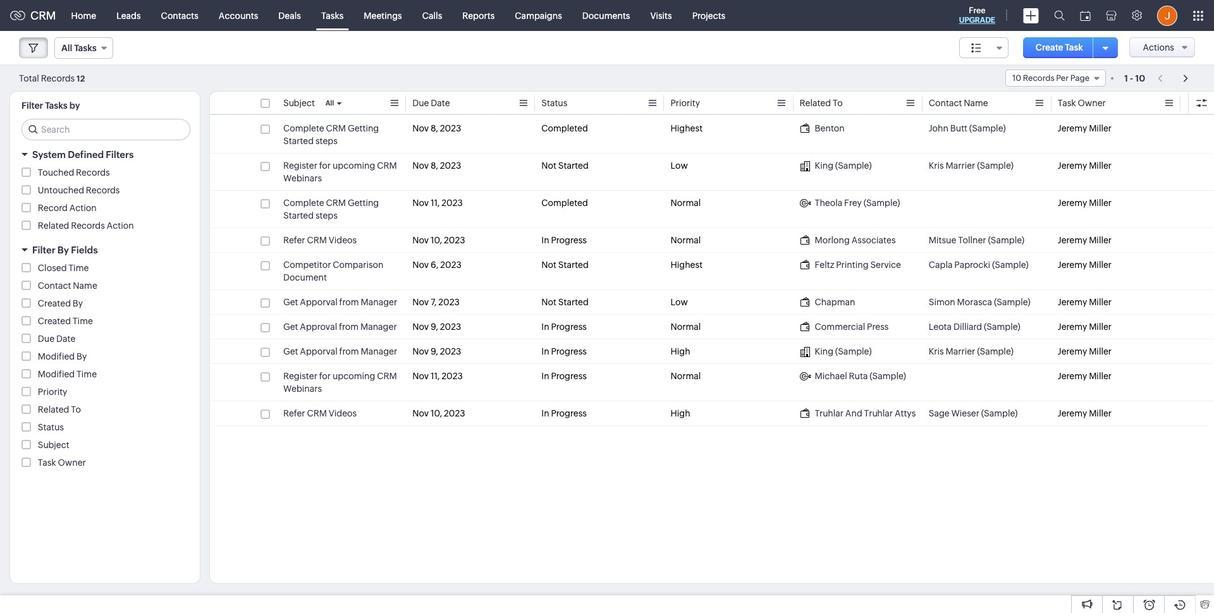 Task type: vqa. For each thing, say whether or not it's contained in the screenshot.
Sage
yes



Task type: locate. For each thing, give the bounding box(es) containing it.
1 vertical spatial nov 9, 2023
[[413, 347, 462, 357]]

normal for commercial press
[[671, 322, 701, 332]]

king (sample) down commercial press link
[[815, 347, 872, 357]]

2 webinars from the top
[[283, 384, 322, 394]]

0 vertical spatial king (sample)
[[815, 161, 872, 171]]

10,
[[431, 235, 442, 245], [431, 409, 442, 419]]

task owner
[[1058, 98, 1106, 108], [38, 458, 86, 468]]

1 vertical spatial getting
[[348, 198, 379, 208]]

kris for low
[[929, 161, 944, 171]]

nov 7, 2023
[[413, 297, 460, 307]]

0 vertical spatial created
[[38, 299, 71, 309]]

register
[[283, 161, 318, 171], [283, 371, 318, 382]]

nov for theola frey (sample) link
[[413, 198, 429, 208]]

projects
[[693, 10, 726, 21]]

contact name down closed time
[[38, 281, 97, 291]]

apporval down approval
[[300, 347, 338, 357]]

refer crm videos for normal
[[283, 235, 357, 245]]

0 vertical spatial nov 9, 2023
[[413, 322, 462, 332]]

kris marrier (sample) down dilliard
[[929, 347, 1014, 357]]

2 modified from the top
[[38, 369, 75, 380]]

1 horizontal spatial all
[[326, 99, 334, 107]]

0 vertical spatial complete
[[283, 123, 324, 133]]

contact name
[[929, 98, 989, 108], [38, 281, 97, 291]]

1 kris marrier (sample) from the top
[[929, 161, 1014, 171]]

sage
[[929, 409, 950, 419]]

marrier for low
[[946, 161, 976, 171]]

Search text field
[[22, 120, 190, 140]]

1 horizontal spatial to
[[833, 98, 843, 108]]

get left approval
[[283, 322, 298, 332]]

1 horizontal spatial subject
[[283, 98, 315, 108]]

records for total
[[41, 73, 75, 83]]

2023 for high's king (sample) 'link'
[[440, 347, 462, 357]]

1 vertical spatial all
[[326, 99, 334, 107]]

0 vertical spatial complete crm getting started steps link
[[283, 122, 400, 147]]

in for truhlar and truhlar attys
[[542, 409, 550, 419]]

row group
[[210, 116, 1215, 426]]

complete for nov 8, 2023
[[283, 123, 324, 133]]

4 miller from the top
[[1090, 235, 1112, 245]]

john butt (sample)
[[929, 123, 1006, 133]]

2 vertical spatial time
[[77, 369, 97, 380]]

1 vertical spatial nov 10, 2023
[[413, 409, 465, 419]]

get for normal
[[283, 322, 298, 332]]

3 progress from the top
[[551, 347, 587, 357]]

2 king (sample) from the top
[[815, 347, 872, 357]]

get apporval from manager up get approval from manager
[[283, 297, 397, 307]]

1 refer crm videos from the top
[[283, 235, 357, 245]]

9,
[[431, 322, 438, 332], [431, 347, 438, 357]]

2 upcoming from the top
[[333, 371, 375, 382]]

high
[[671, 347, 691, 357], [671, 409, 691, 419]]

0 horizontal spatial contact
[[38, 281, 71, 291]]

0 horizontal spatial contact name
[[38, 281, 97, 291]]

0 vertical spatial all
[[61, 43, 72, 53]]

king (sample)
[[815, 161, 872, 171], [815, 347, 872, 357]]

7 nov from the top
[[413, 322, 429, 332]]

complete crm getting started steps for nov 8, 2023
[[283, 123, 379, 146]]

started for apporval
[[559, 297, 589, 307]]

1 king (sample) from the top
[[815, 161, 872, 171]]

mitsue
[[929, 235, 957, 245]]

manager down get approval from manager 'link'
[[361, 347, 397, 357]]

time down the fields
[[69, 263, 89, 273]]

created up the created time
[[38, 299, 71, 309]]

1 vertical spatial name
[[73, 281, 97, 291]]

not started
[[542, 161, 589, 171], [542, 260, 589, 270], [542, 297, 589, 307]]

6 nov from the top
[[413, 297, 429, 307]]

0 horizontal spatial name
[[73, 281, 97, 291]]

truhlar left and
[[815, 409, 844, 419]]

create menu element
[[1016, 0, 1047, 31]]

contact name up butt
[[929, 98, 989, 108]]

filter up closed
[[32, 245, 55, 256]]

1 horizontal spatial date
[[431, 98, 450, 108]]

2 vertical spatial from
[[340, 347, 359, 357]]

1 refer from the top
[[283, 235, 305, 245]]

2 vertical spatial task
[[38, 458, 56, 468]]

by for created
[[73, 299, 83, 309]]

1 kris marrier (sample) link from the top
[[929, 159, 1014, 172]]

jeremy for mitsue tollner (sample) link
[[1058, 235, 1088, 245]]

1 vertical spatial to
[[71, 405, 81, 415]]

2 kris marrier (sample) link from the top
[[929, 345, 1014, 358]]

contact down closed
[[38, 281, 71, 291]]

1 marrier from the top
[[946, 161, 976, 171]]

2 high from the top
[[671, 409, 691, 419]]

tasks up 12
[[74, 43, 97, 53]]

2 for from the top
[[319, 371, 331, 382]]

1 horizontal spatial action
[[107, 221, 134, 231]]

refer for high
[[283, 409, 305, 419]]

capla paprocki (sample)
[[929, 260, 1029, 270]]

status
[[542, 98, 568, 108], [38, 423, 64, 433]]

profile image
[[1158, 5, 1178, 26]]

1 videos from the top
[[329, 235, 357, 245]]

1 vertical spatial owner
[[58, 458, 86, 468]]

dilliard
[[954, 322, 983, 332]]

4 progress from the top
[[551, 371, 587, 382]]

1 vertical spatial due
[[38, 334, 55, 344]]

approval
[[300, 322, 337, 332]]

apporval up approval
[[300, 297, 338, 307]]

defined
[[68, 149, 104, 160]]

1 king (sample) link from the top
[[800, 159, 872, 172]]

3 jeremy miller from the top
[[1058, 198, 1112, 208]]

profile element
[[1150, 0, 1186, 31]]

1 vertical spatial status
[[38, 423, 64, 433]]

name down closed time
[[73, 281, 97, 291]]

due date
[[413, 98, 450, 108], [38, 334, 75, 344]]

king for high
[[815, 347, 834, 357]]

get for low
[[283, 297, 298, 307]]

1 nov 10, 2023 from the top
[[413, 235, 465, 245]]

8 jeremy from the top
[[1058, 347, 1088, 357]]

1 nov 9, 2023 from the top
[[413, 322, 462, 332]]

owner
[[1078, 98, 1106, 108], [58, 458, 86, 468]]

tasks for filter tasks by
[[45, 101, 67, 111]]

2 nov 10, 2023 from the top
[[413, 409, 465, 419]]

0 horizontal spatial truhlar
[[815, 409, 844, 419]]

total records 12
[[19, 73, 85, 83]]

by up the modified time
[[77, 352, 87, 362]]

steps
[[316, 136, 338, 146], [316, 211, 338, 221]]

1 created from the top
[[38, 299, 71, 309]]

refer crm videos for high
[[283, 409, 357, 419]]

records left 12
[[41, 73, 75, 83]]

2 getting from the top
[[348, 198, 379, 208]]

related to down the modified time
[[38, 405, 81, 415]]

0 horizontal spatial related to
[[38, 405, 81, 415]]

1 normal from the top
[[671, 198, 701, 208]]

truhlar and truhlar attys link
[[800, 407, 916, 420]]

modified for modified by
[[38, 352, 75, 362]]

modified down modified by
[[38, 369, 75, 380]]

6,
[[431, 260, 439, 270]]

manager
[[361, 297, 397, 307], [361, 322, 397, 332], [361, 347, 397, 357]]

1 in progress from the top
[[542, 235, 587, 245]]

0 vertical spatial due date
[[413, 98, 450, 108]]

2 get apporval from manager from the top
[[283, 347, 397, 357]]

modified for modified time
[[38, 369, 75, 380]]

1 vertical spatial register for upcoming crm webinars link
[[283, 370, 400, 395]]

1 vertical spatial for
[[319, 371, 331, 382]]

1 10, from the top
[[431, 235, 442, 245]]

kris marrier (sample) down john butt (sample) link
[[929, 161, 1014, 171]]

theola frey (sample)
[[815, 198, 901, 208]]

in progress for commercial
[[542, 322, 587, 332]]

by for modified
[[77, 352, 87, 362]]

1 vertical spatial not started
[[542, 260, 589, 270]]

1 horizontal spatial truhlar
[[865, 409, 893, 419]]

marrier
[[946, 161, 976, 171], [946, 347, 976, 357]]

competitor comparison document
[[283, 260, 384, 283]]

get approval from manager
[[283, 322, 397, 332]]

kris marrier (sample) link down dilliard
[[929, 345, 1014, 358]]

1 8, from the top
[[431, 123, 438, 133]]

1 vertical spatial apporval
[[300, 347, 338, 357]]

from down get approval from manager
[[340, 347, 359, 357]]

king (sample) for low
[[815, 161, 872, 171]]

related down the modified time
[[38, 405, 69, 415]]

register for upcoming crm webinars link for nov 8, 2023
[[283, 159, 400, 185]]

morlong
[[815, 235, 850, 245]]

1 horizontal spatial 10
[[1136, 73, 1146, 83]]

jeremy miller for high's "kris marrier (sample)" link
[[1058, 347, 1112, 357]]

1 upcoming from the top
[[333, 161, 375, 171]]

manager right approval
[[361, 322, 397, 332]]

get apporval from manager down get approval from manager
[[283, 347, 397, 357]]

jeremy miller for sage wieser (sample) link
[[1058, 409, 1112, 419]]

marrier down butt
[[946, 161, 976, 171]]

1 vertical spatial kris
[[929, 347, 944, 357]]

kris down leota
[[929, 347, 944, 357]]

manager inside 'link'
[[361, 322, 397, 332]]

(sample) down john butt (sample) link
[[978, 161, 1014, 171]]

filter inside dropdown button
[[32, 245, 55, 256]]

kris marrier (sample) link down john butt (sample) link
[[929, 159, 1014, 172]]

king (sample) up theola frey (sample) link
[[815, 161, 872, 171]]

refer for normal
[[283, 235, 305, 245]]

kris
[[929, 161, 944, 171], [929, 347, 944, 357]]

0 vertical spatial 9,
[[431, 322, 438, 332]]

0 vertical spatial due
[[413, 98, 429, 108]]

1 getting from the top
[[348, 123, 379, 133]]

due
[[413, 98, 429, 108], [38, 334, 55, 344]]

task inside button
[[1066, 42, 1084, 53]]

2 vertical spatial by
[[77, 352, 87, 362]]

1 complete crm getting started steps from the top
[[283, 123, 379, 146]]

upcoming for nov 8, 2023
[[333, 161, 375, 171]]

10 miller from the top
[[1090, 409, 1112, 419]]

modified up the modified time
[[38, 352, 75, 362]]

progress for morlong associates
[[551, 235, 587, 245]]

0 vertical spatial high
[[671, 347, 691, 357]]

(sample) right tollner
[[989, 235, 1025, 245]]

2 created from the top
[[38, 316, 71, 326]]

time down 'created by'
[[73, 316, 93, 326]]

register for nov 11, 2023
[[283, 371, 318, 382]]

tasks right deals link
[[321, 10, 344, 21]]

low for chapman
[[671, 297, 688, 307]]

miller for high's "kris marrier (sample)" link
[[1090, 347, 1112, 357]]

0 vertical spatial apporval
[[300, 297, 338, 307]]

documents
[[583, 10, 630, 21]]

webinars
[[283, 173, 322, 183], [283, 384, 322, 394]]

2 9, from the top
[[431, 347, 438, 357]]

upcoming
[[333, 161, 375, 171], [333, 371, 375, 382]]

1 vertical spatial 10,
[[431, 409, 442, 419]]

feltz printing service
[[815, 260, 902, 270]]

4 jeremy miller from the top
[[1058, 235, 1112, 245]]

10 Records Per Page field
[[1006, 70, 1107, 87]]

jeremy miller for mitsue tollner (sample) link
[[1058, 235, 1112, 245]]

manager down comparison
[[361, 297, 397, 307]]

0 vertical spatial contact
[[929, 98, 963, 108]]

complete crm getting started steps for nov 11, 2023
[[283, 198, 379, 221]]

task
[[1066, 42, 1084, 53], [1058, 98, 1077, 108], [38, 458, 56, 468]]

calls
[[422, 10, 442, 21]]

0 vertical spatial kris marrier (sample)
[[929, 161, 1014, 171]]

1 horizontal spatial task owner
[[1058, 98, 1106, 108]]

1 vertical spatial refer
[[283, 409, 305, 419]]

modified
[[38, 352, 75, 362], [38, 369, 75, 380]]

kris for high
[[929, 347, 944, 357]]

2 king (sample) link from the top
[[800, 345, 872, 358]]

by inside dropdown button
[[57, 245, 69, 256]]

1 vertical spatial highest
[[671, 260, 703, 270]]

0 vertical spatial task
[[1066, 42, 1084, 53]]

completed for nov 11, 2023
[[542, 198, 588, 208]]

jeremy
[[1058, 123, 1088, 133], [1058, 161, 1088, 171], [1058, 198, 1088, 208], [1058, 235, 1088, 245], [1058, 260, 1088, 270], [1058, 297, 1088, 307], [1058, 322, 1088, 332], [1058, 347, 1088, 357], [1058, 371, 1088, 382], [1058, 409, 1088, 419]]

complete crm getting started steps link for nov 11, 2023
[[283, 197, 400, 222]]

2023 for truhlar and truhlar attys link
[[444, 409, 465, 419]]

1 get apporval from manager link from the top
[[283, 296, 397, 309]]

1 register for upcoming crm webinars from the top
[[283, 161, 397, 183]]

1 from from the top
[[340, 297, 359, 307]]

highest for completed
[[671, 123, 703, 133]]

get apporval from manager link up get approval from manager
[[283, 296, 397, 309]]

10 jeremy from the top
[[1058, 409, 1088, 419]]

row group containing complete crm getting started steps
[[210, 116, 1215, 426]]

2 8, from the top
[[431, 161, 438, 171]]

from for low
[[340, 297, 359, 307]]

by
[[69, 101, 80, 111]]

2 completed from the top
[[542, 198, 588, 208]]

time down modified by
[[77, 369, 97, 380]]

action up the 'related records action'
[[69, 203, 97, 213]]

1 completed from the top
[[542, 123, 588, 133]]

to
[[833, 98, 843, 108], [71, 405, 81, 415]]

(sample)
[[970, 123, 1006, 133], [836, 161, 872, 171], [978, 161, 1014, 171], [864, 198, 901, 208], [989, 235, 1025, 245], [993, 260, 1029, 270], [995, 297, 1031, 307], [984, 322, 1021, 332], [836, 347, 872, 357], [978, 347, 1014, 357], [870, 371, 907, 382], [982, 409, 1018, 419]]

getting for nov 8, 2023
[[348, 123, 379, 133]]

1 vertical spatial complete crm getting started steps
[[283, 198, 379, 221]]

to down the modified time
[[71, 405, 81, 415]]

marrier down dilliard
[[946, 347, 976, 357]]

apporval for nov 7, 2023
[[300, 297, 338, 307]]

2 videos from the top
[[329, 409, 357, 419]]

miller
[[1090, 123, 1112, 133], [1090, 161, 1112, 171], [1090, 198, 1112, 208], [1090, 235, 1112, 245], [1090, 260, 1112, 270], [1090, 297, 1112, 307], [1090, 322, 1112, 332], [1090, 347, 1112, 357], [1090, 371, 1112, 382], [1090, 409, 1112, 419]]

0 vertical spatial refer crm videos link
[[283, 234, 357, 247]]

0 vertical spatial 8,
[[431, 123, 438, 133]]

name up 'john butt (sample)' at the top
[[964, 98, 989, 108]]

nov for commercial press link
[[413, 322, 429, 332]]

king (sample) link down commercial
[[800, 345, 872, 358]]

action
[[69, 203, 97, 213], [107, 221, 134, 231]]

king up michael
[[815, 347, 834, 357]]

0 vertical spatial from
[[340, 297, 359, 307]]

0 vertical spatial kris
[[929, 161, 944, 171]]

1 vertical spatial get
[[283, 322, 298, 332]]

1 vertical spatial king
[[815, 347, 834, 357]]

all inside field
[[61, 43, 72, 53]]

3 in progress from the top
[[542, 347, 587, 357]]

1 vertical spatial due date
[[38, 334, 75, 344]]

nov 8, 2023 for register for upcoming crm webinars
[[413, 161, 462, 171]]

records for related
[[71, 221, 105, 231]]

from right approval
[[339, 322, 359, 332]]

1 vertical spatial 8,
[[431, 161, 438, 171]]

(sample) right 'wieser'
[[982, 409, 1018, 419]]

started for comparison
[[559, 260, 589, 270]]

2 progress from the top
[[551, 322, 587, 332]]

videos
[[329, 235, 357, 245], [329, 409, 357, 419]]

from inside 'link'
[[339, 322, 359, 332]]

1 horizontal spatial due date
[[413, 98, 450, 108]]

records up the fields
[[71, 221, 105, 231]]

1 horizontal spatial status
[[542, 98, 568, 108]]

0 vertical spatial get apporval from manager
[[283, 297, 397, 307]]

created down 'created by'
[[38, 316, 71, 326]]

in for king (sample)
[[542, 347, 550, 357]]

0 vertical spatial king
[[815, 161, 834, 171]]

(sample) right paprocki
[[993, 260, 1029, 270]]

1 vertical spatial refer crm videos
[[283, 409, 357, 419]]

time for modified time
[[77, 369, 97, 380]]

not started for nov 8, 2023
[[542, 161, 589, 171]]

1 jeremy miller from the top
[[1058, 123, 1112, 133]]

0 horizontal spatial task owner
[[38, 458, 86, 468]]

frey
[[845, 198, 862, 208]]

kris marrier (sample) link for high
[[929, 345, 1014, 358]]

10
[[1136, 73, 1146, 83], [1013, 73, 1022, 83]]

3 get from the top
[[283, 347, 298, 357]]

in for michael ruta (sample)
[[542, 371, 550, 382]]

manager for high
[[361, 347, 397, 357]]

filter by fields button
[[10, 239, 200, 261]]

5 jeremy miller from the top
[[1058, 260, 1112, 270]]

2 jeremy from the top
[[1058, 161, 1088, 171]]

records left per
[[1024, 73, 1055, 83]]

king (sample) link for low
[[800, 159, 872, 172]]

10 jeremy miller from the top
[[1058, 409, 1112, 419]]

theola
[[815, 198, 843, 208]]

in for morlong associates
[[542, 235, 550, 245]]

1 9, from the top
[[431, 322, 438, 332]]

apporval for nov 9, 2023
[[300, 347, 338, 357]]

get down document at the left top of page
[[283, 297, 298, 307]]

10 right - in the right of the page
[[1136, 73, 1146, 83]]

get apporval from manager link
[[283, 296, 397, 309], [283, 345, 397, 358]]

1 complete crm getting started steps link from the top
[[283, 122, 400, 147]]

king (sample) link down benton
[[800, 159, 872, 172]]

5 progress from the top
[[551, 409, 587, 419]]

2 steps from the top
[[316, 211, 338, 221]]

nov
[[413, 123, 429, 133], [413, 161, 429, 171], [413, 198, 429, 208], [413, 235, 429, 245], [413, 260, 429, 270], [413, 297, 429, 307], [413, 322, 429, 332], [413, 347, 429, 357], [413, 371, 429, 382], [413, 409, 429, 419]]

4 in progress from the top
[[542, 371, 587, 382]]

1 vertical spatial manager
[[361, 322, 397, 332]]

9 nov from the top
[[413, 371, 429, 382]]

commercial
[[815, 322, 866, 332]]

1 horizontal spatial contact
[[929, 98, 963, 108]]

webinars for nov 11, 2023
[[283, 384, 322, 394]]

1 steps from the top
[[316, 136, 338, 146]]

low
[[671, 161, 688, 171], [671, 297, 688, 307]]

2 refer crm videos from the top
[[283, 409, 357, 419]]

11, for complete crm getting started steps
[[431, 198, 440, 208]]

1 vertical spatial king (sample) link
[[800, 345, 872, 358]]

1 vertical spatial refer crm videos link
[[283, 407, 357, 420]]

records down touched records
[[86, 185, 120, 196]]

0 vertical spatial marrier
[[946, 161, 976, 171]]

0 vertical spatial videos
[[329, 235, 357, 245]]

get inside 'link'
[[283, 322, 298, 332]]

1 vertical spatial task owner
[[38, 458, 86, 468]]

0 vertical spatial not
[[542, 161, 557, 171]]

2 register for upcoming crm webinars from the top
[[283, 371, 397, 394]]

0 vertical spatial not started
[[542, 161, 589, 171]]

search image
[[1055, 10, 1065, 21]]

for
[[319, 161, 331, 171], [319, 371, 331, 382]]

1 vertical spatial register
[[283, 371, 318, 382]]

system defined filters button
[[10, 144, 200, 166]]

1 king from the top
[[815, 161, 834, 171]]

(sample) up michael ruta (sample) link
[[836, 347, 872, 357]]

2 vertical spatial get
[[283, 347, 298, 357]]

2 kris marrier (sample) from the top
[[929, 347, 1014, 357]]

4 jeremy from the top
[[1058, 235, 1088, 245]]

nov 9, 2023
[[413, 322, 462, 332], [413, 347, 462, 357]]

by up the created time
[[73, 299, 83, 309]]

miller for john butt (sample) link
[[1090, 123, 1112, 133]]

kris marrier (sample) for high
[[929, 347, 1014, 357]]

7 jeremy from the top
[[1058, 322, 1088, 332]]

(sample) right "frey"
[[864, 198, 901, 208]]

0 vertical spatial contact name
[[929, 98, 989, 108]]

records inside "field"
[[1024, 73, 1055, 83]]

normal for michael ruta (sample)
[[671, 371, 701, 382]]

2 miller from the top
[[1090, 161, 1112, 171]]

michael ruta (sample)
[[815, 371, 907, 382]]

get down get approval from manager 'link'
[[283, 347, 298, 357]]

5 jeremy from the top
[[1058, 260, 1088, 270]]

2023 for chapman link
[[439, 297, 460, 307]]

from up get approval from manager
[[340, 297, 359, 307]]

1 complete from the top
[[283, 123, 324, 133]]

created
[[38, 299, 71, 309], [38, 316, 71, 326]]

filter
[[22, 101, 43, 111], [32, 245, 55, 256]]

6 miller from the top
[[1090, 297, 1112, 307]]

6 jeremy from the top
[[1058, 297, 1088, 307]]

tasks left by
[[45, 101, 67, 111]]

(sample) right the morasca
[[995, 297, 1031, 307]]

10 inside "field"
[[1013, 73, 1022, 83]]

refer
[[283, 235, 305, 245], [283, 409, 305, 419]]

0 horizontal spatial date
[[56, 334, 75, 344]]

accounts link
[[209, 0, 268, 31]]

filter down total
[[22, 101, 43, 111]]

kris down the john
[[929, 161, 944, 171]]

3 in from the top
[[542, 347, 550, 357]]

1 register for upcoming crm webinars link from the top
[[283, 159, 400, 185]]

10, for normal
[[431, 235, 442, 245]]

get
[[283, 297, 298, 307], [283, 322, 298, 332], [283, 347, 298, 357]]

in progress for michael
[[542, 371, 587, 382]]

related down record
[[38, 221, 69, 231]]

1 miller from the top
[[1090, 123, 1112, 133]]

0 vertical spatial tasks
[[321, 10, 344, 21]]

None field
[[960, 37, 1009, 58]]

tasks inside field
[[74, 43, 97, 53]]

2 refer crm videos link from the top
[[283, 407, 357, 420]]

records down defined
[[76, 168, 110, 178]]

time for created time
[[73, 316, 93, 326]]

10 left per
[[1013, 73, 1022, 83]]

created time
[[38, 316, 93, 326]]

morasca
[[958, 297, 993, 307]]

0 vertical spatial 10,
[[431, 235, 442, 245]]

1 in from the top
[[542, 235, 550, 245]]

closed
[[38, 263, 67, 273]]

1 vertical spatial not
[[542, 260, 557, 270]]

1 horizontal spatial tasks
[[74, 43, 97, 53]]

0 vertical spatial task owner
[[1058, 98, 1106, 108]]

time for closed time
[[69, 263, 89, 273]]

register for upcoming crm webinars link for nov 11, 2023
[[283, 370, 400, 395]]

getting
[[348, 123, 379, 133], [348, 198, 379, 208]]

1 vertical spatial get apporval from manager link
[[283, 345, 397, 358]]

create task
[[1036, 42, 1084, 53]]

1 apporval from the top
[[300, 297, 338, 307]]

refer crm videos link for normal
[[283, 234, 357, 247]]

related to up benton link
[[800, 98, 843, 108]]

2 get apporval from manager link from the top
[[283, 345, 397, 358]]

1 get from the top
[[283, 297, 298, 307]]

0 horizontal spatial 10
[[1013, 73, 1022, 83]]

2 not started from the top
[[542, 260, 589, 270]]

10 nov from the top
[[413, 409, 429, 419]]

0 vertical spatial nov 10, 2023
[[413, 235, 465, 245]]

2 register from the top
[[283, 371, 318, 382]]

8,
[[431, 123, 438, 133], [431, 161, 438, 171]]

7 jeremy miller from the top
[[1058, 322, 1112, 332]]

0 horizontal spatial to
[[71, 405, 81, 415]]

truhlar right and
[[865, 409, 893, 419]]

2 low from the top
[[671, 297, 688, 307]]

3 nov from the top
[[413, 198, 429, 208]]

2 highest from the top
[[671, 260, 703, 270]]

get apporval from manager link down get approval from manager
[[283, 345, 397, 358]]

in progress
[[542, 235, 587, 245], [542, 322, 587, 332], [542, 347, 587, 357], [542, 371, 587, 382], [542, 409, 587, 419]]

8 jeremy miller from the top
[[1058, 347, 1112, 357]]

1 refer crm videos link from the top
[[283, 234, 357, 247]]

related up benton link
[[800, 98, 831, 108]]

time
[[69, 263, 89, 273], [73, 316, 93, 326], [77, 369, 97, 380]]

nov 9, 2023 for get apporval from manager
[[413, 347, 462, 357]]

3 not started from the top
[[542, 297, 589, 307]]

king down benton link
[[815, 161, 834, 171]]

1 nov 8, 2023 from the top
[[413, 123, 462, 133]]

0 vertical spatial 11,
[[431, 198, 440, 208]]

0 vertical spatial king (sample) link
[[800, 159, 872, 172]]

projects link
[[682, 0, 736, 31]]

2 11, from the top
[[431, 371, 440, 382]]

commercial press link
[[800, 321, 889, 333]]

refer crm videos
[[283, 235, 357, 245], [283, 409, 357, 419]]

0 vertical spatial owner
[[1078, 98, 1106, 108]]

by
[[57, 245, 69, 256], [73, 299, 83, 309], [77, 352, 87, 362]]

to up benton
[[833, 98, 843, 108]]

filter by fields
[[32, 245, 98, 256]]

contact up the john
[[929, 98, 963, 108]]

normal for morlong associates
[[671, 235, 701, 245]]

1 get apporval from manager from the top
[[283, 297, 397, 307]]

2 10, from the top
[[431, 409, 442, 419]]

action up "filter by fields" dropdown button
[[107, 221, 134, 231]]

1 vertical spatial related
[[38, 221, 69, 231]]

tasks
[[321, 10, 344, 21], [74, 43, 97, 53], [45, 101, 67, 111]]

0 vertical spatial priority
[[671, 98, 700, 108]]

by up closed time
[[57, 245, 69, 256]]

1 vertical spatial nov 8, 2023
[[413, 161, 462, 171]]



Task type: describe. For each thing, give the bounding box(es) containing it.
from for normal
[[339, 322, 359, 332]]

steps for nov 8, 2023
[[316, 136, 338, 146]]

total
[[19, 73, 39, 83]]

create
[[1036, 42, 1064, 53]]

king (sample) link for high
[[800, 345, 872, 358]]

create menu image
[[1024, 8, 1040, 23]]

2 truhlar from the left
[[865, 409, 893, 419]]

1 vertical spatial related to
[[38, 405, 81, 415]]

system
[[32, 149, 66, 160]]

1
[[1125, 73, 1129, 83]]

9, for get approval from manager
[[431, 322, 438, 332]]

created by
[[38, 299, 83, 309]]

get apporval from manager for nov 9, 2023
[[283, 347, 397, 357]]

for for nov 11, 2023
[[319, 371, 331, 382]]

0 vertical spatial related to
[[800, 98, 843, 108]]

2 vertical spatial related
[[38, 405, 69, 415]]

(sample) down simon morasca (sample) link
[[984, 322, 1021, 332]]

visits
[[651, 10, 672, 21]]

sage wieser (sample) link
[[929, 407, 1018, 420]]

8, for complete crm getting started steps
[[431, 123, 438, 133]]

videos for high
[[329, 409, 357, 419]]

michael ruta (sample) link
[[800, 370, 907, 383]]

12
[[77, 74, 85, 83]]

1 horizontal spatial owner
[[1078, 98, 1106, 108]]

0 vertical spatial status
[[542, 98, 568, 108]]

high for truhlar and truhlar attys
[[671, 409, 691, 419]]

leota dilliard (sample)
[[929, 322, 1021, 332]]

in for commercial press
[[542, 322, 550, 332]]

progress for truhlar and truhlar attys
[[551, 409, 587, 419]]

simon morasca (sample) link
[[929, 296, 1031, 309]]

1 horizontal spatial name
[[964, 98, 989, 108]]

and
[[846, 409, 863, 419]]

(sample) down leota dilliard (sample)
[[978, 347, 1014, 357]]

fields
[[71, 245, 98, 256]]

untouched records
[[38, 185, 120, 196]]

get apporval from manager for nov 7, 2023
[[283, 297, 397, 307]]

feltz printing service link
[[800, 259, 902, 271]]

attys
[[895, 409, 916, 419]]

highest for not started
[[671, 260, 703, 270]]

1 truhlar from the left
[[815, 409, 844, 419]]

records for untouched
[[86, 185, 120, 196]]

nov 10, 2023 for high
[[413, 409, 465, 419]]

nov 8, 2023 for complete crm getting started steps
[[413, 123, 462, 133]]

not started for nov 6, 2023
[[542, 260, 589, 270]]

register for nov 8, 2023
[[283, 161, 318, 171]]

1 vertical spatial task
[[1058, 98, 1077, 108]]

nov 6, 2023
[[413, 260, 462, 270]]

9 jeremy from the top
[[1058, 371, 1088, 382]]

getting for nov 11, 2023
[[348, 198, 379, 208]]

home link
[[61, 0, 106, 31]]

wieser
[[952, 409, 980, 419]]

morlong associates
[[815, 235, 896, 245]]

campaigns
[[515, 10, 562, 21]]

8 nov from the top
[[413, 347, 429, 357]]

high for king (sample)
[[671, 347, 691, 357]]

2023 for low king (sample) 'link'
[[440, 161, 462, 171]]

modified time
[[38, 369, 97, 380]]

printing
[[837, 260, 869, 270]]

1 - 10
[[1125, 73, 1146, 83]]

touched
[[38, 168, 74, 178]]

deals
[[279, 10, 301, 21]]

mitsue tollner (sample)
[[929, 235, 1025, 245]]

feltz
[[815, 260, 835, 270]]

ruta
[[849, 371, 868, 382]]

free
[[969, 6, 986, 15]]

2023 for theola frey (sample) link
[[442, 198, 463, 208]]

visits link
[[641, 0, 682, 31]]

untouched
[[38, 185, 84, 196]]

tasks for all tasks
[[74, 43, 97, 53]]

sage wieser (sample)
[[929, 409, 1018, 419]]

0 vertical spatial subject
[[283, 98, 315, 108]]

complete for nov 11, 2023
[[283, 198, 324, 208]]

touched records
[[38, 168, 110, 178]]

0 horizontal spatial subject
[[38, 440, 69, 450]]

(sample) right butt
[[970, 123, 1006, 133]]

simon morasca (sample)
[[929, 297, 1031, 307]]

3 miller from the top
[[1090, 198, 1112, 208]]

1 vertical spatial contact name
[[38, 281, 97, 291]]

all for all
[[326, 99, 334, 107]]

reports
[[463, 10, 495, 21]]

actions
[[1144, 42, 1175, 53]]

competitor comparison document link
[[283, 259, 400, 284]]

progress for michael ruta (sample)
[[551, 371, 587, 382]]

started for for
[[559, 161, 589, 171]]

0 vertical spatial to
[[833, 98, 843, 108]]

truhlar and truhlar attys
[[815, 409, 916, 419]]

manager for low
[[361, 297, 397, 307]]

meetings
[[364, 10, 402, 21]]

0 horizontal spatial status
[[38, 423, 64, 433]]

documents link
[[572, 0, 641, 31]]

john butt (sample) link
[[929, 122, 1006, 135]]

jeremy miller for john butt (sample) link
[[1058, 123, 1112, 133]]

jeremy for leota dilliard (sample) link on the bottom right of page
[[1058, 322, 1088, 332]]

press
[[867, 322, 889, 332]]

butt
[[951, 123, 968, 133]]

0 vertical spatial date
[[431, 98, 450, 108]]

nov 11, 2023 for complete crm getting started steps
[[413, 198, 463, 208]]

size image
[[972, 42, 982, 54]]

records for touched
[[76, 168, 110, 178]]

1 vertical spatial priority
[[38, 387, 67, 397]]

nov for truhlar and truhlar attys link
[[413, 409, 429, 419]]

kris marrier (sample) for low
[[929, 161, 1014, 171]]

contacts link
[[151, 0, 209, 31]]

associates
[[852, 235, 896, 245]]

3 jeremy from the top
[[1058, 198, 1088, 208]]

michael
[[815, 371, 848, 382]]

crm link
[[10, 9, 56, 22]]

calls link
[[412, 0, 453, 31]]

deals link
[[268, 0, 311, 31]]

document
[[283, 273, 327, 283]]

paprocki
[[955, 260, 991, 270]]

kris marrier (sample) link for low
[[929, 159, 1014, 172]]

all for all tasks
[[61, 43, 72, 53]]

nov 9, 2023 for get approval from manager
[[413, 322, 462, 332]]

chapman
[[815, 297, 856, 307]]

2 nov from the top
[[413, 161, 429, 171]]

king for low
[[815, 161, 834, 171]]

10, for high
[[431, 409, 442, 419]]

complete crm getting started steps link for nov 8, 2023
[[283, 122, 400, 147]]

system defined filters
[[32, 149, 134, 160]]

jeremy miller for capla paprocki (sample) link
[[1058, 260, 1112, 270]]

theola frey (sample) link
[[800, 197, 901, 209]]

page
[[1071, 73, 1090, 83]]

nov for chapman link
[[413, 297, 429, 307]]

accounts
[[219, 10, 258, 21]]

filters
[[106, 149, 134, 160]]

created for created time
[[38, 316, 71, 326]]

All Tasks field
[[54, 37, 113, 59]]

jeremy miller for "kris marrier (sample)" link for low
[[1058, 161, 1112, 171]]

search element
[[1047, 0, 1073, 31]]

marrier for high
[[946, 347, 976, 357]]

get apporval from manager link for nov 9, 2023
[[283, 345, 397, 358]]

-
[[1131, 73, 1134, 83]]

not for nov 6, 2023
[[542, 260, 557, 270]]

nov for morlong associates link
[[413, 235, 429, 245]]

1 vertical spatial action
[[107, 221, 134, 231]]

closed time
[[38, 263, 89, 273]]

(sample) up "frey"
[[836, 161, 872, 171]]

capla paprocki (sample) link
[[929, 259, 1029, 271]]

nov 11, 2023 for register for upcoming crm webinars
[[413, 371, 463, 382]]

leota
[[929, 322, 952, 332]]

by for filter
[[57, 245, 69, 256]]

2023 for benton link
[[440, 123, 462, 133]]

miller for simon morasca (sample) link
[[1090, 297, 1112, 307]]

0 horizontal spatial due
[[38, 334, 55, 344]]

john
[[929, 123, 949, 133]]

leads link
[[106, 0, 151, 31]]

2023 for morlong associates link
[[444, 235, 465, 245]]

king (sample) for high
[[815, 347, 872, 357]]

9 jeremy miller from the top
[[1058, 371, 1112, 382]]

nov for michael ruta (sample) link
[[413, 371, 429, 382]]

benton link
[[800, 122, 845, 135]]

not for nov 7, 2023
[[542, 297, 557, 307]]

0 vertical spatial related
[[800, 98, 831, 108]]

create task button
[[1024, 37, 1096, 58]]

filter tasks by
[[22, 101, 80, 111]]

get apporval from manager link for nov 7, 2023
[[283, 296, 397, 309]]

calendar image
[[1081, 10, 1091, 21]]

miller for capla paprocki (sample) link
[[1090, 260, 1112, 270]]

upgrade
[[960, 16, 996, 25]]

0 horizontal spatial action
[[69, 203, 97, 213]]

filter for filter by fields
[[32, 245, 55, 256]]

register for upcoming crm webinars for nov 11, 2023
[[283, 371, 397, 394]]

in progress for morlong
[[542, 235, 587, 245]]

for for nov 8, 2023
[[319, 161, 331, 171]]

chapman link
[[800, 296, 856, 309]]

nov for feltz printing service 'link'
[[413, 260, 429, 270]]

(sample) right ruta
[[870, 371, 907, 382]]

reports link
[[453, 0, 505, 31]]

steps for nov 11, 2023
[[316, 211, 338, 221]]

0 horizontal spatial owner
[[58, 458, 86, 468]]

in progress for truhlar
[[542, 409, 587, 419]]

service
[[871, 260, 902, 270]]

7,
[[431, 297, 437, 307]]

benton
[[815, 123, 845, 133]]

progress for king (sample)
[[551, 347, 587, 357]]

11, for register for upcoming crm webinars
[[431, 371, 440, 382]]

free upgrade
[[960, 6, 996, 25]]

get for high
[[283, 347, 298, 357]]

contacts
[[161, 10, 199, 21]]

jeremy for "kris marrier (sample)" link for low
[[1058, 161, 1088, 171]]

9 miller from the top
[[1090, 371, 1112, 382]]

miller for "kris marrier (sample)" link for low
[[1090, 161, 1112, 171]]

record
[[38, 203, 68, 213]]

1 vertical spatial contact
[[38, 281, 71, 291]]



